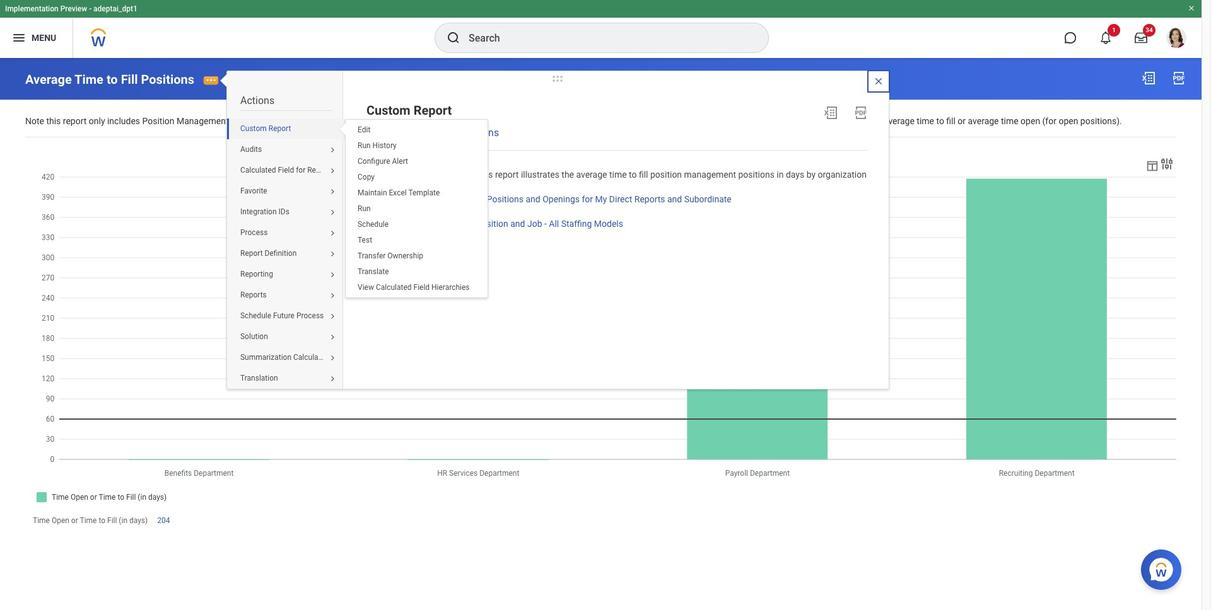 Task type: describe. For each thing, give the bounding box(es) containing it.
preview
[[60, 4, 87, 13]]

notifications large image
[[1100, 32, 1112, 44]]

chevron right image for translation
[[325, 376, 340, 383]]

2 horizontal spatial fill
[[947, 116, 956, 126]]

calculated field for report
[[240, 166, 330, 175]]

illustrates
[[521, 170, 560, 180]]

1 vertical spatial custom report
[[240, 125, 291, 133]]

view printable version (pdf) image
[[1172, 71, 1187, 86]]

0 horizontal spatial process
[[240, 229, 268, 238]]

search image
[[446, 30, 461, 45]]

menu banner
[[0, 0, 1202, 58]]

test
[[358, 236, 372, 245]]

schedule future process menu item
[[227, 306, 346, 327]]

calculated field for report menu item
[[227, 161, 346, 181]]

move modal image
[[545, 71, 571, 86]]

audits
[[240, 145, 262, 154]]

data
[[367, 194, 385, 204]]

this report illustrates the average time to fill position management positions in days by organization
[[476, 170, 867, 180]]

export to excel image for brief description
[[823, 105, 839, 121]]

position inside "average time to fill positions" main content
[[142, 116, 175, 126]]

for inside positions and openings for my direct reports and subordinate 'link'
[[582, 194, 593, 204]]

management
[[684, 170, 736, 180]]

chevron right image for report definition
[[325, 251, 340, 258]]

menu inside "custom report" dialog
[[227, 119, 367, 390]]

with
[[529, 116, 546, 126]]

the inside brief description element
[[562, 170, 574, 180]]

reports inside 'link'
[[635, 194, 665, 204]]

chevron right image for summarization calculation for report
[[325, 355, 340, 363]]

chevron right image for schedule future process
[[325, 313, 340, 321]]

implementation preview -   adeptai_dpt1
[[5, 4, 137, 13]]

summarization
[[240, 354, 292, 362]]

template
[[409, 189, 440, 198]]

positions and openings for my direct reports and subordinate
[[487, 194, 732, 204]]

edit
[[358, 126, 371, 134]]

management
[[177, 116, 229, 126]]

filled
[[727, 116, 746, 126]]

to inside brief description element
[[629, 170, 637, 180]]

view printable version (pdf) image
[[854, 105, 869, 121]]

transfer ownership
[[358, 252, 423, 261]]

headcount
[[287, 116, 330, 126]]

time inside "custom report" dialog
[[405, 127, 428, 139]]

favorite menu item
[[227, 181, 346, 202]]

3 open from the left
[[1059, 116, 1079, 126]]

run history
[[358, 141, 397, 150]]

favorite
[[240, 187, 267, 196]]

profile logan mcneil image
[[1167, 28, 1187, 51]]

this inside brief description element
[[476, 170, 493, 180]]

2 horizontal spatial positions
[[786, 116, 823, 126]]

average time to fill positions link inside "custom report" dialog
[[367, 127, 499, 139]]

(not
[[269, 116, 285, 126]]

1 vertical spatial or
[[71, 517, 78, 526]]

0 horizontal spatial report
[[63, 116, 87, 126]]

days)
[[129, 517, 148, 526]]

reports inside menu item
[[240, 291, 267, 300]]

organization
[[818, 170, 867, 180]]

adeptai_dpt1
[[93, 4, 137, 13]]

subordinate
[[684, 194, 732, 204]]

time open or time to fill (in days)
[[33, 517, 148, 526]]

time right open
[[80, 517, 97, 526]]

implementation
[[5, 4, 58, 13]]

brief description
[[367, 170, 433, 180]]

positions for average time to fill positions 'link' inside the "custom report" dialog
[[457, 127, 499, 139]]

report definition menu item
[[227, 244, 346, 265]]

business
[[400, 219, 436, 229]]

run for run history
[[358, 141, 371, 150]]

menu button
[[0, 18, 73, 58]]

average for average time to fill positions 'link' in the main content
[[25, 72, 72, 87]]

job
[[527, 219, 542, 229]]

solution
[[240, 333, 268, 342]]

1
[[1113, 27, 1116, 33]]

(for
[[1043, 116, 1057, 126]]

report inside brief description element
[[495, 170, 519, 180]]

fill for average time to fill positions 'link' inside the "custom report" dialog
[[442, 127, 455, 139]]

(in
[[119, 517, 127, 526]]

34
[[1146, 27, 1153, 33]]

- inside menu banner
[[89, 4, 92, 13]]

the right view printable version (pdf) image
[[869, 116, 882, 126]]

chevron right image for favorite
[[325, 188, 340, 196]]

1 open from the left
[[765, 116, 784, 126]]

- inside "custom report" dialog
[[545, 219, 547, 229]]

justify image
[[11, 30, 27, 45]]

ids
[[279, 208, 290, 217]]

maintain excel template
[[358, 189, 440, 198]]

and left view printable version (pdf) image
[[825, 116, 839, 126]]

1 horizontal spatial process
[[297, 312, 324, 321]]

chevron right image for reports
[[325, 293, 340, 300]]

for for summarization calculation for report
[[333, 354, 343, 362]]

future
[[273, 312, 295, 321]]

positions).
[[1081, 116, 1122, 126]]

position and job - all staffing models
[[476, 219, 623, 229]]

configure
[[358, 157, 390, 166]]

positions inside brief description element
[[739, 170, 775, 180]]

by
[[807, 170, 816, 180]]

note this report only includes position management positions (not headcount groups) and shows the average time to fill in days with the target being 60 days. this report includes filled and open positions and shows the average time to fill or average time open (for open positions).
[[25, 116, 1122, 126]]

staffing
[[561, 219, 592, 229]]

actions
[[240, 95, 275, 107]]

copy
[[358, 173, 375, 182]]

custom report dialog
[[214, 71, 890, 390]]

position and job - all staffing models link
[[476, 216, 623, 229]]

204
[[157, 517, 170, 526]]

schedule future process
[[240, 312, 324, 321]]

translation menu item
[[227, 369, 346, 390]]

close image
[[874, 76, 884, 86]]



Task type: locate. For each thing, give the bounding box(es) containing it.
time inside brief description element
[[610, 170, 627, 180]]

chevron right image up calculation in the bottom left of the page
[[325, 313, 340, 321]]

field
[[278, 166, 294, 175], [414, 283, 430, 292]]

1 horizontal spatial includes
[[692, 116, 725, 126]]

chevron right image for process
[[325, 230, 340, 238]]

position
[[651, 170, 682, 180]]

menu inside 'dialog'
[[346, 120, 487, 298]]

1 horizontal spatial report
[[495, 170, 519, 180]]

chevron right image inside report definition menu item
[[325, 251, 340, 258]]

for down audits menu item at the top of the page
[[296, 166, 306, 175]]

reports
[[635, 194, 665, 204], [240, 291, 267, 300]]

primary
[[367, 219, 398, 229]]

fill for average time to fill positions 'link' in the main content
[[121, 72, 138, 87]]

0 vertical spatial average time to fill positions
[[25, 72, 194, 87]]

0 horizontal spatial positions
[[231, 116, 267, 126]]

time
[[75, 72, 103, 87], [405, 127, 428, 139], [33, 517, 50, 526], [80, 517, 97, 526]]

2 horizontal spatial report
[[666, 116, 689, 126]]

1 vertical spatial positions
[[457, 127, 499, 139]]

report
[[63, 116, 87, 126], [666, 116, 689, 126], [495, 170, 519, 180]]

process right future
[[297, 312, 324, 321]]

0 horizontal spatial in
[[500, 116, 507, 126]]

chevron right image inside integration ids menu item
[[325, 209, 340, 217]]

0 horizontal spatial export to excel image
[[823, 105, 839, 121]]

0 horizontal spatial average time to fill positions link
[[25, 72, 194, 87]]

chevron right image left 'transfer'
[[325, 251, 340, 258]]

calculated inside 'dialog'
[[376, 283, 412, 292]]

export to excel image left view printable version (pdf) image
[[823, 105, 839, 121]]

chevron right image down calculation in the bottom left of the page
[[325, 376, 340, 383]]

0 vertical spatial this
[[647, 116, 664, 126]]

export to excel image inside "average time to fill positions" main content
[[1142, 71, 1157, 86]]

position down data source icon
[[476, 219, 508, 229]]

configure and view chart data image
[[1160, 156, 1175, 172]]

chevron right image inside translation menu item
[[325, 376, 340, 383]]

1 button
[[1092, 24, 1121, 52]]

1 horizontal spatial this
[[647, 116, 664, 126]]

1 vertical spatial calculated
[[376, 283, 412, 292]]

schedule up test
[[358, 220, 389, 229]]

export to excel image inside "custom report" dialog
[[823, 105, 839, 121]]

1 run from the top
[[358, 141, 371, 150]]

this inside "average time to fill positions" main content
[[647, 116, 664, 126]]

process
[[240, 229, 268, 238], [297, 312, 324, 321]]

only
[[89, 116, 105, 126]]

0 horizontal spatial schedule
[[240, 312, 271, 321]]

chevron right image inside solution menu item
[[325, 334, 340, 342]]

3 chevron right image from the top
[[325, 313, 340, 321]]

chevron right image up translation menu item
[[325, 355, 340, 363]]

chevron right image inside summarization calculation for report "menu item"
[[325, 355, 340, 363]]

positions right management
[[739, 170, 775, 180]]

integration ids
[[240, 208, 290, 217]]

1 vertical spatial this
[[476, 170, 493, 180]]

brief
[[367, 170, 385, 180]]

average time to fill positions up only
[[25, 72, 194, 87]]

export to excel image left view printable version (pdf) icon
[[1142, 71, 1157, 86]]

calculated down 'translate'
[[376, 283, 412, 292]]

0 horizontal spatial shows
[[383, 116, 409, 126]]

1 chevron right image from the top
[[325, 147, 340, 154]]

0 vertical spatial in
[[500, 116, 507, 126]]

34 button
[[1128, 24, 1156, 52]]

1 horizontal spatial field
[[414, 283, 430, 292]]

custom report
[[367, 103, 452, 118], [240, 125, 291, 133]]

1 horizontal spatial fill
[[121, 72, 138, 87]]

1 horizontal spatial custom
[[367, 103, 411, 118]]

includes right only
[[107, 116, 140, 126]]

for inside summarization calculation for report "menu item"
[[333, 354, 343, 362]]

transfer
[[358, 252, 386, 261]]

1 horizontal spatial average
[[367, 127, 403, 139]]

chevron right image
[[325, 147, 340, 154], [325, 168, 340, 175], [325, 188, 340, 196], [325, 209, 340, 217], [325, 230, 340, 238], [325, 293, 340, 300], [325, 334, 340, 342], [325, 355, 340, 363]]

1 vertical spatial for
[[582, 194, 593, 204]]

models
[[594, 219, 623, 229]]

reporting menu item
[[227, 265, 346, 285]]

custom
[[367, 103, 411, 118], [240, 125, 267, 133]]

field inside 'dialog'
[[414, 283, 430, 292]]

for inside calculated field for report menu item
[[296, 166, 306, 175]]

1 horizontal spatial shows
[[842, 116, 867, 126]]

excel
[[389, 189, 407, 198]]

field inside calculated field for report menu item
[[278, 166, 294, 175]]

data source
[[367, 194, 415, 204]]

report inside "menu item"
[[344, 354, 367, 362]]

custom report up audits
[[240, 125, 291, 133]]

fill inside brief description element
[[639, 170, 648, 180]]

reports down reporting
[[240, 291, 267, 300]]

1 vertical spatial average time to fill positions
[[367, 127, 499, 139]]

0 horizontal spatial custom
[[240, 125, 267, 133]]

history
[[373, 141, 397, 150]]

1 vertical spatial run
[[358, 204, 371, 213]]

calculated
[[240, 166, 276, 175], [376, 283, 412, 292]]

view
[[358, 283, 374, 292]]

chevron right image inside audits menu item
[[325, 147, 340, 154]]

1 horizontal spatial in
[[777, 170, 784, 180]]

chevron right image up calculation in the bottom left of the page
[[325, 334, 340, 342]]

includes left filled
[[692, 116, 725, 126]]

0 vertical spatial export to excel image
[[1142, 71, 1157, 86]]

3 chevron right image from the top
[[325, 188, 340, 196]]

1 horizontal spatial calculated
[[376, 283, 412, 292]]

menu
[[32, 33, 56, 43]]

positions up by on the top right of the page
[[786, 116, 823, 126]]

0 vertical spatial -
[[89, 4, 92, 13]]

close environment banner image
[[1188, 4, 1196, 12]]

days
[[509, 116, 527, 126], [786, 170, 805, 180]]

maintain
[[358, 189, 387, 198]]

0 vertical spatial positions
[[141, 72, 194, 87]]

position
[[142, 116, 175, 126], [476, 219, 508, 229]]

open right filled
[[765, 116, 784, 126]]

1 vertical spatial fill
[[442, 127, 455, 139]]

0 vertical spatial fill
[[121, 72, 138, 87]]

1 horizontal spatial fill
[[639, 170, 648, 180]]

audits menu item
[[227, 140, 346, 161]]

open left (for
[[1021, 116, 1041, 126]]

0 vertical spatial run
[[358, 141, 371, 150]]

0 horizontal spatial -
[[89, 4, 92, 13]]

5 chevron right image from the top
[[325, 230, 340, 238]]

0 vertical spatial for
[[296, 166, 306, 175]]

and up run history
[[366, 116, 381, 126]]

average for average time to fill positions 'link' inside the "custom report" dialog
[[367, 127, 403, 139]]

menu
[[227, 119, 367, 390], [346, 120, 487, 298]]

positions for average time to fill positions 'link' in the main content
[[141, 72, 194, 87]]

chevron right image for reporting
[[325, 272, 340, 279]]

0 vertical spatial average
[[25, 72, 72, 87]]

reports right direct
[[635, 194, 665, 204]]

positions and openings for my direct reports and subordinate link
[[487, 192, 732, 204]]

includes
[[107, 116, 140, 126], [692, 116, 725, 126]]

1 horizontal spatial positions
[[739, 170, 775, 180]]

average time to fill positions link inside main content
[[25, 72, 194, 87]]

days inside brief description element
[[786, 170, 805, 180]]

summarization calculation for report
[[240, 354, 367, 362]]

calculated up "favorite"
[[240, 166, 276, 175]]

0 vertical spatial process
[[240, 229, 268, 238]]

days inside "average time to fill positions" main content
[[509, 116, 527, 126]]

run down data
[[358, 204, 371, 213]]

description
[[388, 170, 433, 180]]

run down edit
[[358, 141, 371, 150]]

definition
[[265, 250, 297, 258]]

0 horizontal spatial or
[[71, 517, 78, 526]]

average inside main content
[[25, 72, 72, 87]]

chevron right image right the ids
[[325, 209, 340, 217]]

average up history
[[367, 127, 403, 139]]

inbox large image
[[1135, 32, 1148, 44]]

all
[[549, 219, 559, 229]]

2 shows from the left
[[842, 116, 867, 126]]

2 horizontal spatial fill
[[442, 127, 455, 139]]

1 horizontal spatial position
[[476, 219, 508, 229]]

chevron right image left test
[[325, 230, 340, 238]]

1 horizontal spatial days
[[786, 170, 805, 180]]

chevron right image left maintain
[[325, 188, 340, 196]]

schedule for schedule
[[358, 220, 389, 229]]

1 horizontal spatial average time to fill positions link
[[367, 127, 499, 139]]

report definition
[[240, 250, 297, 258]]

chevron right image inside 'process' menu item
[[325, 230, 340, 238]]

translation
[[240, 374, 278, 383]]

calculation
[[293, 354, 331, 362]]

average inside brief description element
[[576, 170, 607, 180]]

solution menu item
[[227, 327, 346, 348]]

chevron right image inside "reporting" menu item
[[325, 272, 340, 279]]

0 horizontal spatial average
[[25, 72, 72, 87]]

1 vertical spatial in
[[777, 170, 784, 180]]

1 vertical spatial average
[[367, 127, 403, 139]]

openings
[[543, 194, 580, 204]]

4 chevron right image from the top
[[325, 209, 340, 217]]

process menu item
[[227, 223, 346, 244]]

in inside brief description element
[[777, 170, 784, 180]]

configure alert
[[358, 157, 408, 166]]

target
[[563, 116, 586, 126]]

days left by on the top right of the page
[[786, 170, 805, 180]]

1 vertical spatial average time to fill positions link
[[367, 127, 499, 139]]

field down audits menu item at the top of the page
[[278, 166, 294, 175]]

calculated inside menu item
[[240, 166, 276, 175]]

this up data source icon
[[476, 170, 493, 180]]

1 shows from the left
[[383, 116, 409, 126]]

for right calculation in the bottom left of the page
[[333, 354, 343, 362]]

time up the alert
[[405, 127, 428, 139]]

schedule for schedule future process
[[240, 312, 271, 321]]

chevron right image left copy
[[325, 168, 340, 175]]

hierarchies
[[432, 283, 470, 292]]

and down this report illustrates the average time to fill position management positions in days by organization
[[668, 194, 682, 204]]

schedule inside 'dialog'
[[358, 220, 389, 229]]

chevron right image inside favorite menu item
[[325, 188, 340, 196]]

primary business object
[[367, 219, 464, 229]]

view calculated field hierarchies
[[358, 283, 470, 292]]

days.
[[624, 116, 645, 126]]

process down integration
[[240, 229, 268, 238]]

1 vertical spatial custom
[[240, 125, 267, 133]]

average up this
[[25, 72, 72, 87]]

menu containing edit
[[346, 120, 487, 298]]

1 horizontal spatial export to excel image
[[1142, 71, 1157, 86]]

0 vertical spatial custom
[[367, 103, 411, 118]]

dialog containing edit
[[333, 119, 488, 298]]

export to excel image for note this report only includes position management positions (not headcount groups) and shows the average time to fill in days with the target being 60 days. this report includes filled and open positions and shows the average time to fill or average time open (for open positions).
[[1142, 71, 1157, 86]]

report right days.
[[666, 116, 689, 126]]

1 vertical spatial -
[[545, 219, 547, 229]]

0 horizontal spatial calculated
[[240, 166, 276, 175]]

source
[[387, 194, 415, 204]]

report right this
[[63, 116, 87, 126]]

1 horizontal spatial custom report
[[367, 103, 452, 118]]

0 vertical spatial calculated
[[240, 166, 276, 175]]

positions inside "average time to fill positions" main content
[[141, 72, 194, 87]]

shows up history
[[383, 116, 409, 126]]

days left with
[[509, 116, 527, 126]]

chevron right image down groups)
[[325, 147, 340, 154]]

2 vertical spatial positions
[[487, 194, 524, 204]]

average
[[25, 72, 72, 87], [367, 127, 403, 139]]

-
[[89, 4, 92, 13], [545, 219, 547, 229]]

0 horizontal spatial position
[[142, 116, 175, 126]]

in left by on the top right of the page
[[777, 170, 784, 180]]

2 horizontal spatial open
[[1059, 116, 1079, 126]]

my
[[595, 194, 607, 204]]

for
[[296, 166, 306, 175], [582, 194, 593, 204], [333, 354, 343, 362]]

average time to fill positions link up the alert
[[367, 127, 499, 139]]

brief description element
[[476, 162, 867, 181]]

for left the my
[[582, 194, 593, 204]]

1 vertical spatial schedule
[[240, 312, 271, 321]]

0 horizontal spatial days
[[509, 116, 527, 126]]

and
[[366, 116, 381, 126], [748, 116, 762, 126], [825, 116, 839, 126], [526, 194, 541, 204], [668, 194, 682, 204], [511, 219, 525, 229]]

report
[[414, 103, 452, 118], [269, 125, 291, 133], [307, 166, 330, 175], [240, 250, 263, 258], [344, 354, 367, 362]]

reporting
[[240, 270, 273, 279]]

alert
[[392, 157, 408, 166]]

custom up audits
[[240, 125, 267, 133]]

0 horizontal spatial for
[[296, 166, 306, 175]]

0 horizontal spatial open
[[765, 116, 784, 126]]

positions
[[231, 116, 267, 126], [786, 116, 823, 126], [739, 170, 775, 180]]

positions down actions
[[231, 116, 267, 126]]

1 horizontal spatial reports
[[635, 194, 665, 204]]

2 chevron right image from the top
[[325, 272, 340, 279]]

time left open
[[33, 517, 50, 526]]

in inside "average time to fill positions" main content
[[500, 116, 507, 126]]

groups)
[[333, 116, 364, 126]]

2 vertical spatial fill
[[107, 517, 117, 526]]

average time to fill positions main content
[[0, 58, 1202, 553]]

1 horizontal spatial open
[[1021, 116, 1041, 126]]

reports menu item
[[227, 285, 346, 306]]

positions
[[141, 72, 194, 87], [457, 127, 499, 139], [487, 194, 524, 204]]

and left the job
[[511, 219, 525, 229]]

0 horizontal spatial fill
[[488, 116, 497, 126]]

204 button
[[157, 516, 172, 526]]

average time to fill positions for average time to fill positions 'link' in the main content
[[25, 72, 194, 87]]

to
[[107, 72, 118, 87], [478, 116, 486, 126], [937, 116, 945, 126], [430, 127, 439, 139], [629, 170, 637, 180], [99, 517, 105, 526]]

average time to fill positions up the alert
[[367, 127, 499, 139]]

0 vertical spatial position
[[142, 116, 175, 126]]

chevron right image up schedule future process menu item
[[325, 293, 340, 300]]

1 horizontal spatial schedule
[[358, 220, 389, 229]]

report left illustrates
[[495, 170, 519, 180]]

integration ids menu item
[[227, 202, 346, 223]]

schedule inside menu item
[[240, 312, 271, 321]]

0 horizontal spatial this
[[476, 170, 493, 180]]

fill
[[488, 116, 497, 126], [947, 116, 956, 126], [639, 170, 648, 180]]

time up only
[[75, 72, 103, 87]]

- right preview
[[89, 4, 92, 13]]

custom up edit
[[367, 103, 411, 118]]

2 open from the left
[[1021, 116, 1041, 126]]

menu containing custom report
[[227, 119, 367, 390]]

0 horizontal spatial reports
[[240, 291, 267, 300]]

1 horizontal spatial or
[[958, 116, 966, 126]]

open
[[52, 517, 69, 526]]

run for run
[[358, 204, 371, 213]]

schedule
[[358, 220, 389, 229], [240, 312, 271, 321]]

2 includes from the left
[[692, 116, 725, 126]]

custom report up history
[[367, 103, 452, 118]]

0 vertical spatial reports
[[635, 194, 665, 204]]

6 chevron right image from the top
[[325, 293, 340, 300]]

object
[[438, 219, 464, 229]]

average inside "custom report" dialog
[[367, 127, 403, 139]]

average time to fill positions inside "custom report" dialog
[[367, 127, 499, 139]]

chevron right image inside reports menu item
[[325, 293, 340, 300]]

direct
[[609, 194, 632, 204]]

time
[[459, 116, 476, 126], [917, 116, 935, 126], [1001, 116, 1019, 126], [610, 170, 627, 180]]

run
[[358, 141, 371, 150], [358, 204, 371, 213]]

0 horizontal spatial includes
[[107, 116, 140, 126]]

chevron right image for integration ids
[[325, 209, 340, 217]]

1 horizontal spatial for
[[333, 354, 343, 362]]

1 vertical spatial export to excel image
[[823, 105, 839, 121]]

export to excel image
[[1142, 71, 1157, 86], [823, 105, 839, 121]]

1 vertical spatial field
[[414, 283, 430, 292]]

chevron right image
[[325, 251, 340, 258], [325, 272, 340, 279], [325, 313, 340, 321], [325, 376, 340, 383]]

- left all
[[545, 219, 547, 229]]

note
[[25, 116, 44, 126]]

integration
[[240, 208, 277, 217]]

the up openings
[[562, 170, 574, 180]]

4 chevron right image from the top
[[325, 376, 340, 383]]

2 chevron right image from the top
[[325, 168, 340, 175]]

and right filled
[[748, 116, 762, 126]]

being
[[588, 116, 610, 126]]

shows up organization
[[842, 116, 867, 126]]

chevron right image inside calculated field for report menu item
[[325, 168, 340, 175]]

1 horizontal spatial -
[[545, 219, 547, 229]]

average time to fill positions link up only
[[25, 72, 194, 87]]

open right (for
[[1059, 116, 1079, 126]]

1 chevron right image from the top
[[325, 251, 340, 258]]

fill inside "custom report" dialog
[[442, 127, 455, 139]]

for for calculated field for report
[[296, 166, 306, 175]]

average time to fill positions inside main content
[[25, 72, 194, 87]]

field left hierarchies
[[414, 283, 430, 292]]

0 vertical spatial average time to fill positions link
[[25, 72, 194, 87]]

the right with
[[548, 116, 561, 126]]

60
[[612, 116, 622, 126]]

positions inside positions and openings for my direct reports and subordinate 'link'
[[487, 194, 524, 204]]

1 vertical spatial days
[[786, 170, 805, 180]]

this
[[46, 116, 61, 126]]

0 vertical spatial field
[[278, 166, 294, 175]]

in left with
[[500, 116, 507, 126]]

1 vertical spatial reports
[[240, 291, 267, 300]]

1 vertical spatial process
[[297, 312, 324, 321]]

0 vertical spatial custom report
[[367, 103, 452, 118]]

1 horizontal spatial average time to fill positions
[[367, 127, 499, 139]]

position left management on the top of page
[[142, 116, 175, 126]]

chevron right image left 'translate'
[[325, 272, 340, 279]]

average time to fill positions - table image
[[1146, 159, 1160, 173]]

7 chevron right image from the top
[[325, 334, 340, 342]]

position inside position and job - all staffing models link
[[476, 219, 508, 229]]

1 includes from the left
[[107, 116, 140, 126]]

0 horizontal spatial custom report
[[240, 125, 291, 133]]

chevron right image for audits
[[325, 147, 340, 154]]

1 vertical spatial position
[[476, 219, 508, 229]]

translate
[[358, 268, 389, 276]]

0 vertical spatial schedule
[[358, 220, 389, 229]]

the right edit
[[411, 116, 423, 126]]

chevron right image inside schedule future process menu item
[[325, 313, 340, 321]]

schedule up solution
[[240, 312, 271, 321]]

0 vertical spatial or
[[958, 116, 966, 126]]

8 chevron right image from the top
[[325, 355, 340, 363]]

2 run from the top
[[358, 204, 371, 213]]

in
[[500, 116, 507, 126], [777, 170, 784, 180]]

data source image
[[476, 194, 484, 204]]

chevron right image for solution
[[325, 334, 340, 342]]

0 horizontal spatial field
[[278, 166, 294, 175]]

2 vertical spatial for
[[333, 354, 343, 362]]

and up the job
[[526, 194, 541, 204]]

this
[[647, 116, 664, 126], [476, 170, 493, 180]]

this right days.
[[647, 116, 664, 126]]

0 vertical spatial days
[[509, 116, 527, 126]]

average time to fill positions for average time to fill positions 'link' inside the "custom report" dialog
[[367, 127, 499, 139]]

Search Workday  search field
[[469, 24, 743, 52]]

dialog
[[333, 119, 488, 298]]

ownership
[[388, 252, 423, 261]]

or
[[958, 116, 966, 126], [71, 517, 78, 526]]

2 horizontal spatial for
[[582, 194, 593, 204]]

chevron right image for calculated field for report
[[325, 168, 340, 175]]

summarization calculation for report menu item
[[227, 348, 367, 369]]

0 horizontal spatial average time to fill positions
[[25, 72, 194, 87]]



Task type: vqa. For each thing, say whether or not it's contained in the screenshot.
11 items
no



